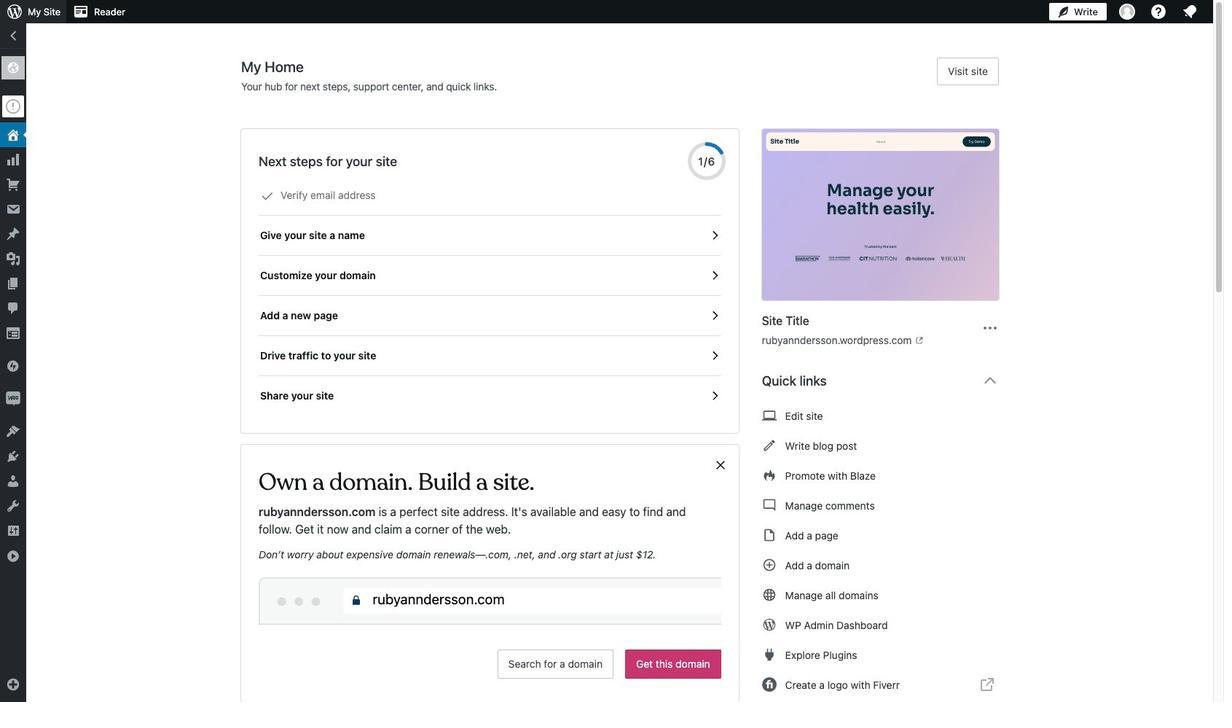 Task type: describe. For each thing, give the bounding box(es) containing it.
2 task enabled image from the top
[[708, 349, 721, 362]]

insert_drive_file image
[[762, 526, 777, 544]]

launchpad checklist element
[[259, 176, 721, 416]]

2 task enabled image from the top
[[708, 309, 721, 322]]

dismiss domain name promotion image
[[714, 456, 727, 474]]

more options for site site title image
[[982, 319, 999, 336]]

manage your notifications image
[[1182, 3, 1199, 20]]

mode_comment image
[[762, 496, 777, 514]]



Task type: locate. For each thing, give the bounding box(es) containing it.
help image
[[1150, 3, 1168, 20]]

task enabled image
[[708, 229, 721, 242], [708, 349, 721, 362], [708, 389, 721, 402]]

0 vertical spatial img image
[[6, 359, 20, 373]]

1 vertical spatial task enabled image
[[708, 349, 721, 362]]

0 vertical spatial task enabled image
[[708, 229, 721, 242]]

main content
[[241, 58, 1011, 702]]

1 vertical spatial task enabled image
[[708, 309, 721, 322]]

0 vertical spatial task enabled image
[[708, 269, 721, 282]]

edit image
[[762, 437, 777, 454]]

1 task enabled image from the top
[[708, 229, 721, 242]]

3 task enabled image from the top
[[708, 389, 721, 402]]

img image
[[6, 359, 20, 373], [6, 391, 20, 406]]

1 task enabled image from the top
[[708, 269, 721, 282]]

my profile image
[[1120, 4, 1136, 20]]

progress bar
[[688, 142, 726, 180]]

1 vertical spatial img image
[[6, 391, 20, 406]]

task enabled image
[[708, 269, 721, 282], [708, 309, 721, 322]]

2 img image from the top
[[6, 391, 20, 406]]

laptop image
[[762, 407, 777, 424]]

2 vertical spatial task enabled image
[[708, 389, 721, 402]]

1 img image from the top
[[6, 359, 20, 373]]



Task type: vqa. For each thing, say whether or not it's contained in the screenshot.
Help icon
yes



